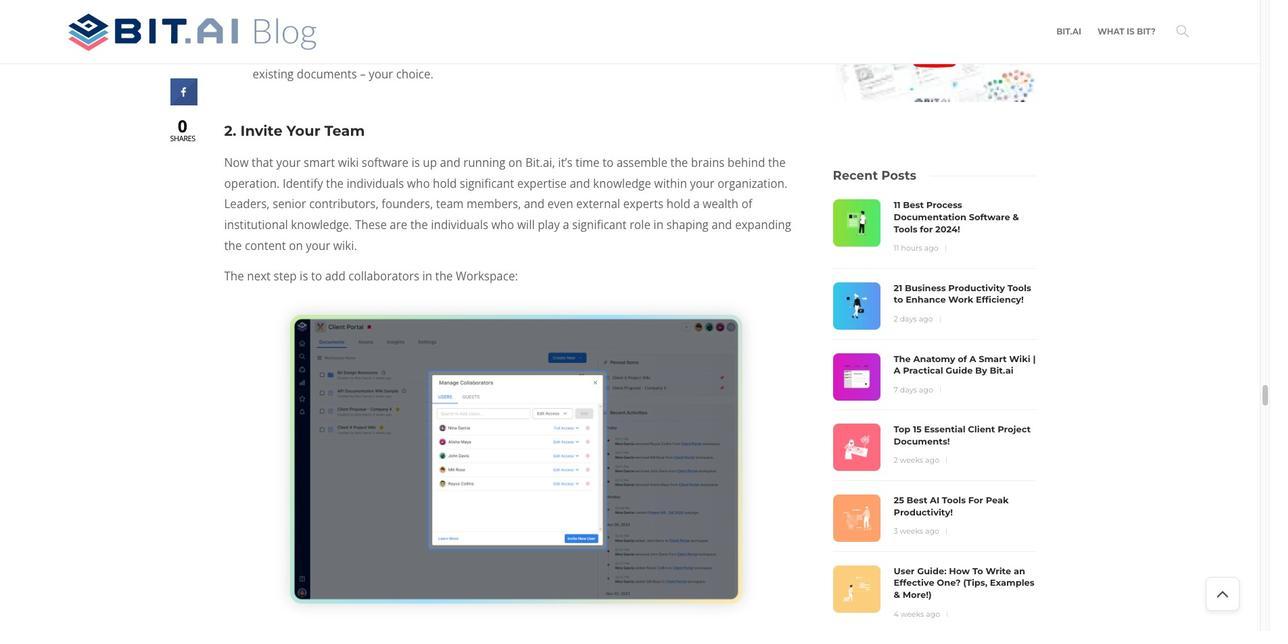 Task type: describe. For each thing, give the bounding box(es) containing it.
your down 'brains'
[[690, 176, 715, 191]]

bit.ai,
[[525, 155, 555, 171]]

leaders,
[[224, 196, 270, 212]]

that inside now that your smart wiki software is up and running on bit.ai, it's time to assemble the brains behind the operation. identify the individuals who hold significant expertise and knowledge within your organization. leaders, senior contributors, founders, team members, and even external experts hold a wealth of institutional knowledge. these are the individuals who will play a significant role in shaping and expanding the content on your wiki.
[[252, 155, 273, 171]]

efficiency!
[[976, 294, 1024, 305]]

1 horizontal spatial hold
[[666, 196, 690, 212]]

ago for process
[[924, 244, 938, 253]]

or,
[[706, 0, 723, 2]]

even
[[548, 196, 573, 212]]

to
[[973, 566, 983, 577]]

recent posts
[[833, 169, 916, 184]]

the down whether
[[672, 47, 689, 62]]

in inside now that your smart wiki software is up and running on bit.ai, it's time to assemble the brains behind the operation. identify the individuals who hold significant expertise and knowledge within your organization. leaders, senior contributors, founders, team members, and even external experts hold a wealth of institutional knowledge. these are the individuals who will play a significant role in shaping and expanding the content on your wiki.
[[654, 217, 664, 233]]

user
[[894, 566, 915, 577]]

ago for ai
[[925, 527, 939, 536]]

ai
[[930, 495, 940, 506]]

what
[[1098, 26, 1124, 37]]

4 weeks ago link
[[894, 610, 940, 619]]

workspace,
[[524, 27, 584, 43]]

'from
[[363, 47, 393, 62]]

smart
[[304, 155, 335, 171]]

add
[[325, 269, 346, 284]]

and right up
[[440, 155, 460, 171]]

1 vertical spatial on
[[289, 238, 303, 253]]

ago for essential
[[925, 456, 939, 466]]

2. invite your team
[[224, 123, 365, 139]]

existing
[[253, 66, 294, 82]]

up
[[423, 155, 437, 171]]

'create.'
[[661, 0, 703, 2]]

best for 11
[[903, 200, 924, 211]]

step
[[274, 269, 297, 284]]

through
[[626, 47, 669, 62]]

hit inside head to the create document section and hit 'create.' or, swing by the template gallery, choose 'open,' and pick a template that vibes with your project.
[[644, 0, 658, 2]]

a right go
[[783, 27, 790, 43]]

in
[[442, 27, 452, 43]]

top 15 essential client project documents!
[[894, 424, 1031, 447]]

2 days ago
[[894, 314, 933, 324]]

project.
[[647, 6, 688, 22]]

wiki.
[[333, 238, 357, 253]]

0 horizontal spatial individuals
[[347, 176, 404, 191]]

whether
[[677, 27, 723, 43]]

your right in
[[455, 27, 479, 43]]

7
[[894, 385, 898, 395]]

ago for of
[[919, 385, 933, 395]]

running
[[463, 155, 506, 171]]

best for 25
[[907, 495, 927, 506]]

weeks for top 15 essential client project documents!
[[900, 456, 923, 466]]

the right behind
[[768, 155, 786, 171]]

1 horizontal spatial who
[[491, 217, 514, 233]]

11 hours ago link
[[894, 244, 938, 253]]

& inside the "11 best process documentation software & tools for 2024!"
[[1013, 212, 1019, 223]]

the up pick
[[461, 0, 479, 2]]

2 for top 15 essential client project documents!
[[894, 456, 898, 466]]

is inside now that your smart wiki software is up and running on bit.ai, it's time to assemble the brains behind the operation. identify the individuals who hold significant expertise and knowledge within your organization. leaders, senior contributors, founders, team members, and even external experts hold a wealth of institutional knowledge. these are the individuals who will play a significant role in shaping and expanding the content on your wiki.
[[412, 155, 420, 171]]

2 weeks ago link
[[894, 456, 939, 466]]

for inside in your chosen workspace, hit 'create new.' whether you go for a 'blank document' or 'from template,' the process is a breeze. browse through the gallery or import existing documents – your choice.
[[765, 27, 780, 43]]

the right "are"
[[410, 217, 428, 233]]

ago for how
[[926, 610, 940, 619]]

browse
[[583, 47, 623, 62]]

client
[[968, 424, 995, 435]]

weeks for user guide: how to write an effective one? (tips, examples & more!)
[[901, 610, 924, 619]]

create inside head to the create document section and hit 'create.' or, swing by the template gallery, choose 'open,' and pick a template that vibes with your project.
[[482, 0, 517, 2]]

head
[[416, 0, 444, 2]]

template
[[253, 6, 303, 22]]

the up contributors,
[[326, 176, 344, 191]]

25 best ai tools for peak productivity!
[[894, 495, 1009, 518]]

the right 'by'
[[775, 0, 793, 2]]

your up identify
[[276, 155, 301, 171]]

user guide: how to write an effective one? (tips, examples & more!) link
[[894, 566, 1036, 602]]

pick
[[453, 6, 475, 22]]

1 horizontal spatial on
[[508, 155, 522, 171]]

21
[[894, 283, 902, 293]]

create from inside a workspace:
[[253, 27, 439, 43]]

identify
[[283, 176, 323, 191]]

shares
[[170, 133, 195, 143]]

a down choose
[[362, 27, 369, 43]]

now that your smart wiki software is up and running on bit.ai, it's time to assemble the brains behind the operation. identify the individuals who hold significant expertise and knowledge within your organization. leaders, senior contributors, founders, team members, and even external experts hold a wealth of institutional knowledge. these are the individuals who will play a significant role in shaping and expanding the content on your wiki.
[[224, 155, 791, 253]]

4 weeks ago
[[894, 610, 940, 619]]

1 vertical spatial workspace:
[[456, 269, 518, 284]]

choose
[[349, 6, 388, 22]]

the anatomy of a smart wiki | a practical guide by bit.ai link
[[894, 353, 1036, 377]]

top
[[894, 424, 911, 435]]

(tips,
[[963, 578, 988, 589]]

your inside head to the create document section and hit 'create.' or, swing by the template gallery, choose 'open,' and pick a template that vibes with your project.
[[620, 6, 644, 22]]

by
[[975, 365, 987, 376]]

bit.ai inside the anatomy of a smart wiki | a practical guide by bit.ai
[[990, 365, 1014, 376]]

content
[[245, 238, 286, 253]]

11 for 11 best process documentation software & tools for 2024!
[[894, 200, 901, 211]]

that inside head to the create document section and hit 'create.' or, swing by the template gallery, choose 'open,' and pick a template that vibes with your project.
[[538, 6, 560, 22]]

posts
[[881, 169, 916, 184]]

more!)
[[903, 590, 932, 601]]

magnifier image
[[1177, 25, 1189, 37]]

documents!
[[894, 436, 950, 447]]

a left the breeze.
[[531, 47, 537, 62]]

template
[[487, 6, 535, 22]]

time
[[576, 155, 600, 171]]

for
[[968, 495, 983, 506]]

team
[[436, 196, 464, 212]]

your right –
[[369, 66, 393, 82]]

1 or from the left
[[348, 47, 360, 62]]

0 horizontal spatial a
[[894, 365, 901, 376]]

add & manage collaborators with bit.ai image
[[272, 297, 759, 621]]

what is bit? link
[[1098, 8, 1156, 55]]

and down expertise
[[524, 196, 545, 212]]

to inside head to the create document section and hit 'create.' or, swing by the template gallery, choose 'open,' and pick a template that vibes with your project.
[[447, 0, 458, 2]]

with
[[594, 6, 617, 22]]

weeks for 25 best ai tools for peak productivity!
[[900, 527, 923, 536]]

swing
[[726, 0, 757, 2]]

knowledge
[[593, 176, 651, 191]]

ago for productivity
[[919, 314, 933, 324]]

practical
[[903, 365, 943, 376]]

what is bit?
[[1098, 26, 1156, 37]]

'create
[[604, 27, 642, 43]]

2 days ago link
[[894, 314, 933, 324]]

3
[[894, 527, 898, 536]]

vibes
[[563, 6, 591, 22]]

these
[[355, 217, 387, 233]]

15
[[913, 424, 922, 435]]



Task type: vqa. For each thing, say whether or not it's contained in the screenshot.
the senior
yes



Task type: locate. For each thing, give the bounding box(es) containing it.
0 vertical spatial a
[[970, 353, 976, 364]]

11 best process documentation software & tools for 2024! link
[[894, 200, 1036, 235]]

the inside the anatomy of a smart wiki | a practical guide by bit.ai
[[894, 353, 911, 364]]

workspace: down 'open,'
[[372, 27, 439, 43]]

0 horizontal spatial &
[[894, 590, 900, 601]]

the down institutional
[[224, 238, 242, 253]]

organization.
[[717, 176, 787, 191]]

1 days from the top
[[900, 314, 917, 324]]

for down documentation
[[920, 224, 933, 234]]

0 horizontal spatial bit.ai
[[990, 365, 1014, 376]]

1 vertical spatial create
[[253, 27, 291, 43]]

1 horizontal spatial hit
[[644, 0, 658, 2]]

1 vertical spatial who
[[491, 217, 514, 233]]

days right the 7
[[900, 385, 917, 395]]

team
[[324, 123, 365, 139]]

significant down running
[[460, 176, 514, 191]]

the for the next step is to add collaborators in the workspace:
[[224, 269, 244, 284]]

1 vertical spatial of
[[958, 353, 967, 364]]

a right play
[[563, 217, 569, 233]]

2 down 21
[[894, 314, 898, 324]]

the up the practical
[[894, 353, 911, 364]]

or
[[348, 47, 360, 62], [731, 47, 742, 62]]

section
[[579, 0, 618, 2]]

1 horizontal spatial or
[[731, 47, 742, 62]]

0 horizontal spatial hold
[[433, 176, 457, 191]]

the left process
[[454, 47, 472, 62]]

software
[[969, 212, 1010, 223]]

to down 21
[[894, 294, 903, 305]]

play
[[538, 217, 560, 233]]

or down you
[[731, 47, 742, 62]]

how
[[949, 566, 970, 577]]

individuals down team
[[431, 217, 488, 233]]

new.'
[[645, 27, 674, 43]]

that up operation.
[[252, 155, 273, 171]]

days down enhance
[[900, 314, 917, 324]]

for inside the "11 best process documentation software & tools for 2024!"
[[920, 224, 933, 234]]

of down organization.
[[742, 196, 752, 212]]

1 horizontal spatial &
[[1013, 212, 1019, 223]]

1 2 from the top
[[894, 314, 898, 324]]

0 horizontal spatial significant
[[460, 176, 514, 191]]

of inside the anatomy of a smart wiki | a practical guide by bit.ai
[[958, 353, 967, 364]]

the
[[461, 0, 479, 2], [775, 0, 793, 2], [454, 47, 472, 62], [672, 47, 689, 62], [670, 155, 688, 171], [768, 155, 786, 171], [326, 176, 344, 191], [410, 217, 428, 233], [224, 238, 242, 253], [435, 269, 453, 284]]

import
[[745, 47, 782, 62]]

create up template
[[482, 0, 517, 2]]

business
[[905, 283, 946, 293]]

0 vertical spatial on
[[508, 155, 522, 171]]

a
[[970, 353, 976, 364], [894, 365, 901, 376]]

best
[[903, 200, 924, 211], [907, 495, 927, 506]]

to up pick
[[447, 0, 458, 2]]

individuals down software at the top left of page
[[347, 176, 404, 191]]

4
[[894, 610, 899, 619]]

breeze.
[[540, 47, 580, 62]]

ago down more!)
[[926, 610, 940, 619]]

by
[[760, 0, 772, 2]]

a up by
[[970, 353, 976, 364]]

days for 21 business productivity tools to enhance work efficiency!
[[900, 314, 917, 324]]

best up 'productivity!'
[[907, 495, 927, 506]]

workspace: down the will
[[456, 269, 518, 284]]

that down the document
[[538, 6, 560, 22]]

1 vertical spatial hit
[[587, 27, 601, 43]]

1 vertical spatial in
[[422, 269, 432, 284]]

to left add
[[311, 269, 322, 284]]

1 vertical spatial 11
[[894, 244, 899, 253]]

1 horizontal spatial for
[[920, 224, 933, 234]]

0 vertical spatial that
[[538, 6, 560, 22]]

hit inside in your chosen workspace, hit 'create new.' whether you go for a 'blank document' or 'from template,' the process is a breeze. browse through the gallery or import existing documents – your choice.
[[587, 27, 601, 43]]

ago down enhance
[[919, 314, 933, 324]]

0 horizontal spatial of
[[742, 196, 752, 212]]

1 vertical spatial significant
[[572, 217, 627, 233]]

is right process
[[519, 47, 528, 62]]

'blank
[[253, 47, 284, 62]]

1 11 from the top
[[894, 200, 901, 211]]

1 vertical spatial 2
[[894, 456, 898, 466]]

is left bit?
[[1127, 26, 1135, 37]]

21 business productivity tools to enhance work efficiency!
[[894, 283, 1031, 305]]

0 vertical spatial individuals
[[347, 176, 404, 191]]

best inside 25 best ai tools for peak productivity!
[[907, 495, 927, 506]]

the
[[224, 269, 244, 284], [894, 353, 911, 364]]

ago down 'productivity!'
[[925, 527, 939, 536]]

0 vertical spatial hit
[[644, 0, 658, 2]]

gallery,
[[306, 6, 346, 22]]

0 horizontal spatial create
[[253, 27, 291, 43]]

0 vertical spatial significant
[[460, 176, 514, 191]]

productivity!
[[894, 507, 953, 518]]

hold
[[433, 176, 457, 191], [666, 196, 690, 212]]

1 horizontal spatial workspace:
[[456, 269, 518, 284]]

0 horizontal spatial in
[[422, 269, 432, 284]]

bit.ai left the what
[[1057, 26, 1081, 37]]

who up founders,
[[407, 176, 430, 191]]

0 vertical spatial &
[[1013, 212, 1019, 223]]

the next step is to add collaborators in the workspace:
[[224, 269, 518, 284]]

significant down 'external'
[[572, 217, 627, 233]]

your up 'create
[[620, 6, 644, 22]]

documentation
[[894, 212, 966, 223]]

choice.
[[396, 66, 433, 82]]

0 horizontal spatial for
[[765, 27, 780, 43]]

document'
[[287, 47, 345, 62]]

0 vertical spatial days
[[900, 314, 917, 324]]

7 days ago link
[[894, 385, 933, 395]]

or down create from inside a workspace:
[[348, 47, 360, 62]]

0 vertical spatial for
[[765, 27, 780, 43]]

is inside in your chosen workspace, hit 'create new.' whether you go for a 'blank document' or 'from template,' the process is a breeze. browse through the gallery or import existing documents – your choice.
[[519, 47, 528, 62]]

on right content
[[289, 238, 303, 253]]

ago down the practical
[[919, 385, 933, 395]]

workspace:
[[372, 27, 439, 43], [456, 269, 518, 284]]

to inside 21 business productivity tools to enhance work efficiency!
[[894, 294, 903, 305]]

top 15 essential client project documents! link
[[894, 424, 1036, 448]]

0 vertical spatial in
[[654, 217, 664, 233]]

head to the create document section and hit 'create.' or, swing by the template gallery, choose 'open,' and pick a template that vibes with your project.
[[253, 0, 793, 22]]

a inside head to the create document section and hit 'create.' or, swing by the template gallery, choose 'open,' and pick a template that vibes with your project.
[[478, 6, 484, 22]]

1 horizontal spatial create
[[482, 0, 517, 2]]

0 horizontal spatial hit
[[587, 27, 601, 43]]

7 days ago
[[894, 385, 933, 395]]

who
[[407, 176, 430, 191], [491, 217, 514, 233]]

is left up
[[412, 155, 420, 171]]

1 horizontal spatial individuals
[[431, 217, 488, 233]]

in right 'collaborators'
[[422, 269, 432, 284]]

and down wealth
[[712, 217, 732, 233]]

1 horizontal spatial that
[[538, 6, 560, 22]]

1 vertical spatial that
[[252, 155, 273, 171]]

2024!
[[935, 224, 960, 234]]

one?
[[937, 578, 961, 589]]

|
[[1033, 353, 1036, 364]]

& right software on the top of page
[[1013, 212, 1019, 223]]

for right go
[[765, 27, 780, 43]]

project
[[998, 424, 1031, 435]]

to right time
[[603, 155, 614, 171]]

gallery
[[692, 47, 728, 62]]

create
[[482, 0, 517, 2], [253, 27, 291, 43]]

1 horizontal spatial bit.ai
[[1057, 26, 1081, 37]]

and
[[621, 0, 641, 2], [430, 6, 450, 22], [440, 155, 460, 171], [570, 176, 590, 191], [524, 196, 545, 212], [712, 217, 732, 233]]

1 horizontal spatial in
[[654, 217, 664, 233]]

hold up team
[[433, 176, 457, 191]]

11 down posts
[[894, 200, 901, 211]]

days
[[900, 314, 917, 324], [900, 385, 917, 395]]

best up documentation
[[903, 200, 924, 211]]

members,
[[467, 196, 521, 212]]

0 horizontal spatial on
[[289, 238, 303, 253]]

is right step
[[300, 269, 308, 284]]

2
[[894, 314, 898, 324], [894, 456, 898, 466]]

and down time
[[570, 176, 590, 191]]

tools inside the "11 best process documentation software & tools for 2024!"
[[894, 224, 918, 234]]

the right 'collaborators'
[[435, 269, 453, 284]]

wiki
[[338, 155, 359, 171]]

tools up 'hours'
[[894, 224, 918, 234]]

0 horizontal spatial workspace:
[[372, 27, 439, 43]]

expanding
[[735, 217, 791, 233]]

hours
[[901, 244, 922, 253]]

operation.
[[224, 176, 280, 191]]

the anatomy of a smart wiki | a practical guide by bit.ai
[[894, 353, 1036, 376]]

tools for 21 business productivity tools to enhance work efficiency!
[[1007, 283, 1031, 293]]

brains
[[691, 155, 725, 171]]

2 down top
[[894, 456, 898, 466]]

tools inside 25 best ai tools for peak productivity!
[[942, 495, 966, 506]]

enhance
[[906, 294, 946, 305]]

a up shaping
[[693, 196, 700, 212]]

best inside the "11 best process documentation software & tools for 2024!"
[[903, 200, 924, 211]]

tools for 25 best ai tools for peak productivity!
[[942, 495, 966, 506]]

0 vertical spatial the
[[224, 269, 244, 284]]

peak
[[986, 495, 1009, 506]]

& up 4
[[894, 590, 900, 601]]

weeks right 3 at the right bottom
[[900, 527, 923, 536]]

2 weeks ago
[[894, 456, 939, 466]]

2 vertical spatial weeks
[[901, 610, 924, 619]]

0 vertical spatial bit.ai
[[1057, 26, 1081, 37]]

1 vertical spatial bit.ai
[[990, 365, 1014, 376]]

on left bit.ai,
[[508, 155, 522, 171]]

founders,
[[382, 196, 433, 212]]

1 vertical spatial best
[[907, 495, 927, 506]]

and down head
[[430, 6, 450, 22]]

0 vertical spatial create
[[482, 0, 517, 2]]

0 vertical spatial 11
[[894, 200, 901, 211]]

0 horizontal spatial the
[[224, 269, 244, 284]]

that
[[538, 6, 560, 22], [252, 155, 273, 171]]

11 hours ago
[[894, 244, 938, 253]]

0 vertical spatial weeks
[[900, 456, 923, 466]]

the up within at the top right of page
[[670, 155, 688, 171]]

bit.ai down smart
[[990, 365, 1014, 376]]

to
[[447, 0, 458, 2], [603, 155, 614, 171], [311, 269, 322, 284], [894, 294, 903, 305]]

2.
[[224, 123, 236, 139]]

in right role
[[654, 217, 664, 233]]

0 vertical spatial who
[[407, 176, 430, 191]]

is
[[1127, 26, 1135, 37], [519, 47, 528, 62], [412, 155, 420, 171], [300, 269, 308, 284]]

your down knowledge.
[[306, 238, 330, 253]]

inside
[[325, 27, 359, 43]]

a right pick
[[478, 6, 484, 22]]

&
[[1013, 212, 1019, 223], [894, 590, 900, 601]]

1 vertical spatial hold
[[666, 196, 690, 212]]

2 2 from the top
[[894, 456, 898, 466]]

0 vertical spatial tools
[[894, 224, 918, 234]]

to inside now that your smart wiki software is up and running on bit.ai, it's time to assemble the brains behind the operation. identify the individuals who hold significant expertise and knowledge within your organization. leaders, senior contributors, founders, team members, and even external experts hold a wealth of institutional knowledge. these are the individuals who will play a significant role in shaping and expanding the content on your wiki.
[[603, 155, 614, 171]]

1 vertical spatial days
[[900, 385, 917, 395]]

experts
[[623, 196, 664, 212]]

of
[[742, 196, 752, 212], [958, 353, 967, 364]]

who down members,
[[491, 217, 514, 233]]

1 vertical spatial tools
[[1007, 283, 1031, 293]]

in
[[654, 217, 664, 233], [422, 269, 432, 284]]

hold down within at the top right of page
[[666, 196, 690, 212]]

2 horizontal spatial tools
[[1007, 283, 1031, 293]]

weeks right 4
[[901, 610, 924, 619]]

& inside 'user guide: how to write an effective one? (tips, examples & more!)'
[[894, 590, 900, 601]]

of inside now that your smart wiki software is up and running on bit.ai, it's time to assemble the brains behind the operation. identify the individuals who hold significant expertise and knowledge within your organization. leaders, senior contributors, founders, team members, and even external experts hold a wealth of institutional knowledge. these are the individuals who will play a significant role in shaping and expanding the content on your wiki.
[[742, 196, 752, 212]]

weeks down documents!
[[900, 456, 923, 466]]

2 days from the top
[[900, 385, 917, 395]]

1 vertical spatial the
[[894, 353, 911, 364]]

ago down documents!
[[925, 456, 939, 466]]

contributors,
[[309, 196, 379, 212]]

0 vertical spatial best
[[903, 200, 924, 211]]

0 horizontal spatial tools
[[894, 224, 918, 234]]

the for the anatomy of a smart wiki | a practical guide by bit.ai
[[894, 353, 911, 364]]

2 or from the left
[[731, 47, 742, 62]]

days for the anatomy of a smart wiki | a practical guide by bit.ai
[[900, 385, 917, 395]]

hit up project. on the right top of the page
[[644, 0, 658, 2]]

weeks
[[900, 456, 923, 466], [900, 527, 923, 536], [901, 610, 924, 619]]

behind
[[728, 155, 765, 171]]

2 for 21 business productivity tools to enhance work efficiency!
[[894, 314, 898, 324]]

of up guide at bottom right
[[958, 353, 967, 364]]

1 vertical spatial for
[[920, 224, 933, 234]]

within
[[654, 176, 687, 191]]

a up the 7
[[894, 365, 901, 376]]

0 horizontal spatial who
[[407, 176, 430, 191]]

0 horizontal spatial that
[[252, 155, 273, 171]]

expertise
[[517, 176, 567, 191]]

hit
[[644, 0, 658, 2], [587, 27, 601, 43]]

1 vertical spatial individuals
[[431, 217, 488, 233]]

11 for 11 hours ago
[[894, 244, 899, 253]]

0 vertical spatial workspace:
[[372, 27, 439, 43]]

2 11 from the top
[[894, 244, 899, 253]]

tools up efficiency!
[[1007, 283, 1031, 293]]

1 vertical spatial &
[[894, 590, 900, 601]]

0 vertical spatial 2
[[894, 314, 898, 324]]

2 vertical spatial tools
[[942, 495, 966, 506]]

assemble
[[617, 155, 667, 171]]

hit up browse on the top left of the page
[[587, 27, 601, 43]]

create up the 'blank
[[253, 27, 291, 43]]

bit?
[[1137, 26, 1156, 37]]

wiki
[[1009, 353, 1031, 364]]

the left next
[[224, 269, 244, 284]]

recent
[[833, 169, 878, 184]]

you
[[726, 27, 746, 43]]

1 horizontal spatial a
[[970, 353, 976, 364]]

1 horizontal spatial tools
[[942, 495, 966, 506]]

0 horizontal spatial or
[[348, 47, 360, 62]]

11 inside the "11 best process documentation software & tools for 2024!"
[[894, 200, 901, 211]]

ago right 'hours'
[[924, 244, 938, 253]]

process
[[475, 47, 516, 62]]

0
[[178, 114, 188, 137]]

bit blog image
[[63, 10, 327, 54]]

0 vertical spatial hold
[[433, 176, 457, 191]]

3 weeks ago
[[894, 527, 939, 536]]

documents
[[297, 66, 357, 82]]

senior
[[273, 196, 306, 212]]

1 vertical spatial weeks
[[900, 527, 923, 536]]

1 vertical spatial a
[[894, 365, 901, 376]]

tools inside 21 business productivity tools to enhance work efficiency!
[[1007, 283, 1031, 293]]

external
[[576, 196, 620, 212]]

11 left 'hours'
[[894, 244, 899, 253]]

examples
[[990, 578, 1035, 589]]

and right section
[[621, 0, 641, 2]]

tools right ai
[[942, 495, 966, 506]]

1 horizontal spatial significant
[[572, 217, 627, 233]]

user guide: how to write an effective one? (tips, examples & more!)
[[894, 566, 1035, 601]]

–
[[360, 66, 366, 82]]

are
[[390, 217, 407, 233]]

1 horizontal spatial the
[[894, 353, 911, 364]]

work
[[948, 294, 974, 305]]

1 horizontal spatial of
[[958, 353, 967, 364]]

0 vertical spatial of
[[742, 196, 752, 212]]



